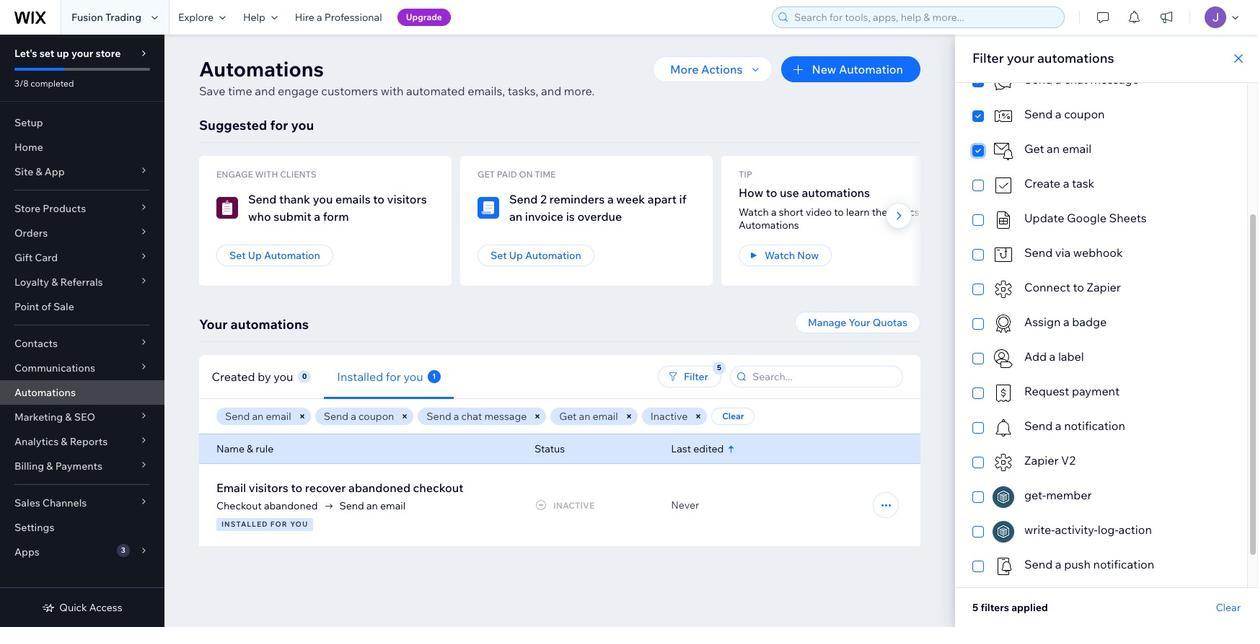 Task type: locate. For each thing, give the bounding box(es) containing it.
of inside tip how to use automations watch a short video to learn the basics of wix automations
[[922, 206, 932, 219]]

& for name
[[247, 443, 253, 455]]

0 vertical spatial send a coupon
[[1025, 107, 1106, 121]]

to right "emails"
[[373, 192, 385, 206]]

abandoned up you at the left bottom of the page
[[264, 500, 318, 513]]

1 horizontal spatial for
[[386, 369, 401, 384]]

1 vertical spatial for
[[386, 369, 401, 384]]

category image for send a coupon
[[993, 105, 1015, 127]]

1 set up automation from the left
[[230, 249, 320, 262]]

a
[[317, 11, 322, 24], [1056, 72, 1062, 87], [1056, 107, 1062, 121], [1064, 176, 1070, 191], [608, 192, 614, 206], [772, 206, 777, 219], [314, 209, 321, 224], [1064, 315, 1070, 329], [1050, 349, 1056, 364], [351, 410, 356, 423], [454, 410, 459, 423], [1056, 419, 1062, 433], [1056, 557, 1062, 572]]

set up automation for an
[[491, 249, 582, 262]]

0 horizontal spatial up
[[248, 249, 262, 262]]

Send a push notification checkbox
[[973, 556, 1231, 577]]

list
[[199, 156, 1236, 286]]

0 vertical spatial for
[[270, 117, 288, 134]]

1 horizontal spatial filter
[[973, 50, 1005, 66]]

set up automation button down the who
[[217, 245, 333, 266]]

0 horizontal spatial send a chat message
[[427, 410, 527, 423]]

0 horizontal spatial message
[[485, 410, 527, 423]]

v2
[[1062, 453, 1076, 468]]

get an email up status in the bottom left of the page
[[560, 410, 618, 423]]

coupon inside option
[[1065, 107, 1106, 121]]

push
[[1065, 557, 1091, 572]]

0 vertical spatial of
[[922, 206, 932, 219]]

marketing & seo
[[14, 411, 95, 424]]

your left quotas
[[849, 316, 871, 329]]

explore
[[178, 11, 214, 24]]

1 vertical spatial send an email
[[340, 500, 406, 513]]

category image for get an email
[[993, 140, 1015, 162]]

0
[[302, 371, 307, 381]]

the
[[873, 206, 888, 219]]

watch now
[[765, 249, 820, 262]]

category image for send via webhook
[[993, 244, 1015, 266]]

2 horizontal spatial automation
[[839, 62, 904, 77]]

for
[[270, 117, 288, 134], [386, 369, 401, 384]]

1 vertical spatial coupon
[[359, 410, 394, 423]]

write-activity-log-action checkbox
[[973, 521, 1231, 543]]

0 vertical spatial send an email
[[225, 410, 291, 423]]

get
[[478, 169, 495, 180]]

1 horizontal spatial your
[[849, 316, 871, 329]]

category image left update
[[993, 209, 1015, 231]]

tip
[[739, 169, 753, 180]]

0 vertical spatial visitors
[[387, 192, 427, 206]]

1 vertical spatial of
[[41, 300, 51, 313]]

an inside send 2 reminders a week apart if an invoice is overdue
[[510, 209, 523, 224]]

email visitors to recover abandoned checkout
[[217, 481, 464, 495]]

2 horizontal spatial automations
[[739, 219, 800, 232]]

1 vertical spatial zapier
[[1025, 453, 1059, 468]]

category image left send a notification
[[993, 417, 1015, 439]]

home
[[14, 141, 43, 154]]

3/8
[[14, 78, 29, 89]]

chat
[[1065, 72, 1088, 87], [462, 410, 482, 423]]

request
[[1025, 384, 1070, 398]]

to inside checkbox
[[1074, 280, 1085, 295]]

& left rule
[[247, 443, 253, 455]]

0 vertical spatial zapier
[[1087, 280, 1122, 295]]

point of sale
[[14, 300, 74, 313]]

automations up send a chat message "option"
[[1038, 50, 1115, 66]]

1 your from the left
[[199, 316, 228, 333]]

for for suggested
[[270, 117, 288, 134]]

filter inside button
[[684, 370, 709, 383]]

1 vertical spatial automations
[[739, 219, 800, 232]]

automation right new
[[839, 62, 904, 77]]

1 horizontal spatial automations
[[199, 56, 324, 82]]

1 vertical spatial clear button
[[1217, 601, 1242, 614]]

store products
[[14, 202, 86, 215]]

0 horizontal spatial set up automation button
[[217, 245, 333, 266]]

category image for get-member
[[993, 487, 1015, 508]]

automation down the submit
[[264, 249, 320, 262]]

2 set up automation button from the left
[[478, 245, 595, 266]]

clear
[[723, 411, 745, 422], [1217, 601, 1242, 614]]

zapier left v2
[[1025, 453, 1059, 468]]

send a chat message up send a coupon option
[[1025, 72, 1140, 87]]

1 horizontal spatial get
[[1025, 141, 1045, 156]]

get paid on time
[[478, 169, 556, 180]]

set up automation
[[230, 249, 320, 262], [491, 249, 582, 262]]

Search for tools, apps, help & more... field
[[790, 7, 1060, 27]]

your inside button
[[849, 316, 871, 329]]

category image for send 2 reminders a week apart if an invoice is overdue
[[478, 197, 500, 219]]

1 vertical spatial chat
[[462, 410, 482, 423]]

write-activity-log-action
[[1025, 523, 1153, 537]]

tip how to use automations watch a short video to learn the basics of wix automations
[[739, 169, 952, 232]]

1 vertical spatial watch
[[765, 249, 796, 262]]

get an email up create a task in the top right of the page
[[1025, 141, 1092, 156]]

0 vertical spatial notification
[[1065, 419, 1126, 433]]

& right loyalty in the top of the page
[[51, 276, 58, 289]]

send a coupon down send a chat message "option"
[[1025, 107, 1106, 121]]

billing & payments button
[[0, 454, 165, 479]]

1 vertical spatial automations
[[802, 186, 871, 200]]

& for site
[[36, 165, 42, 178]]

visitors inside send thank you emails to visitors who submit a form
[[387, 192, 427, 206]]

0 horizontal spatial set
[[230, 249, 246, 262]]

& inside "popup button"
[[65, 411, 72, 424]]

0 vertical spatial chat
[[1065, 72, 1088, 87]]

filter for filter your automations
[[973, 50, 1005, 66]]

0 horizontal spatial visitors
[[249, 481, 289, 495]]

1 set up automation button from the left
[[217, 245, 333, 266]]

0 horizontal spatial your
[[199, 316, 228, 333]]

get inside option
[[1025, 141, 1045, 156]]

loyalty & referrals
[[14, 276, 103, 289]]

Search... field
[[749, 367, 899, 387]]

send a chat message down '1'
[[427, 410, 527, 423]]

you for suggested
[[291, 117, 314, 134]]

and right time
[[255, 84, 275, 98]]

of left sale
[[41, 300, 51, 313]]

a inside "option"
[[1056, 72, 1062, 87]]

0 vertical spatial automations
[[199, 56, 324, 82]]

a inside tip how to use automations watch a short video to learn the basics of wix automations
[[772, 206, 777, 219]]

get-member checkbox
[[973, 487, 1231, 508]]

reports
[[70, 435, 108, 448]]

& right billing
[[46, 460, 53, 473]]

watch now button
[[739, 245, 833, 266]]

card
[[35, 251, 58, 264]]

visitors right "emails"
[[387, 192, 427, 206]]

overdue
[[578, 209, 622, 224]]

help
[[243, 11, 266, 24]]

1 horizontal spatial up
[[509, 249, 523, 262]]

message
[[1091, 72, 1140, 87], [485, 410, 527, 423]]

to left the 'use'
[[767, 186, 778, 200]]

set up automation button for an
[[478, 245, 595, 266]]

1 vertical spatial abandoned
[[264, 500, 318, 513]]

automations inside "automations save time and engage customers with automated emails, tasks, and more."
[[199, 56, 324, 82]]

& left reports
[[61, 435, 68, 448]]

watch left now
[[765, 249, 796, 262]]

Send a chat message checkbox
[[973, 71, 1231, 92]]

0 horizontal spatial send an email
[[225, 410, 291, 423]]

0 vertical spatial get an email
[[1025, 141, 1092, 156]]

1 vertical spatial filter
[[684, 370, 709, 383]]

you inside send thank you emails to visitors who submit a form
[[313, 192, 333, 206]]

set up automation button down invoice
[[478, 245, 595, 266]]

set up automation for submit
[[230, 249, 320, 262]]

store
[[14, 202, 40, 215]]

get up the create
[[1025, 141, 1045, 156]]

zapier inside the "zapier v2" option
[[1025, 453, 1059, 468]]

automations up time
[[199, 56, 324, 82]]

1 set from the left
[[230, 249, 246, 262]]

you up 'form'
[[313, 192, 333, 206]]

for right installed
[[386, 369, 401, 384]]

& for marketing
[[65, 411, 72, 424]]

0 horizontal spatial and
[[255, 84, 275, 98]]

Request payment checkbox
[[973, 383, 1231, 404]]

zapier v2
[[1025, 453, 1076, 468]]

for down engage
[[270, 117, 288, 134]]

abandoned right recover
[[349, 481, 411, 495]]

set up automation down invoice
[[491, 249, 582, 262]]

category image for send a notification
[[993, 417, 1015, 439]]

0 horizontal spatial filter
[[684, 370, 709, 383]]

1 vertical spatial message
[[485, 410, 527, 423]]

automations up watch now button on the top right of page
[[739, 219, 800, 232]]

0 horizontal spatial set up automation
[[230, 249, 320, 262]]

set up automation down the who
[[230, 249, 320, 262]]

get an email inside option
[[1025, 141, 1092, 156]]

automation for send thank you emails to visitors who submit a form
[[264, 249, 320, 262]]

loyalty & referrals button
[[0, 270, 165, 295]]

list containing how to use automations
[[199, 156, 1236, 286]]

coupon down installed for you in the bottom of the page
[[359, 410, 394, 423]]

0 horizontal spatial zapier
[[1025, 453, 1059, 468]]

automations up video
[[802, 186, 871, 200]]

& for billing
[[46, 460, 53, 473]]

coupon down send a chat message "option"
[[1065, 107, 1106, 121]]

sidebar element
[[0, 35, 165, 627]]

0 horizontal spatial clear
[[723, 411, 745, 422]]

seo
[[74, 411, 95, 424]]

trading
[[105, 11, 141, 24]]

1 horizontal spatial coupon
[[1065, 107, 1106, 121]]

category image for update google sheets
[[993, 209, 1015, 231]]

label
[[1059, 349, 1085, 364]]

1 horizontal spatial abandoned
[[349, 481, 411, 495]]

notification down action
[[1094, 557, 1155, 572]]

1 horizontal spatial zapier
[[1087, 280, 1122, 295]]

0 vertical spatial automations
[[1038, 50, 1115, 66]]

you right by
[[274, 369, 294, 384]]

email left inactive
[[593, 410, 618, 423]]

1 horizontal spatial set up automation
[[491, 249, 582, 262]]

paid
[[497, 169, 517, 180]]

actions
[[702, 62, 743, 77]]

store
[[96, 47, 121, 60]]

category image for zapier v2
[[993, 452, 1015, 474]]

Update Google Sheets checkbox
[[973, 209, 1231, 231]]

upgrade button
[[397, 9, 451, 26]]

category image left via
[[993, 244, 1015, 266]]

automation
[[839, 62, 904, 77], [264, 249, 320, 262], [525, 249, 582, 262]]

& right site in the top of the page
[[36, 165, 42, 178]]

submit
[[274, 209, 312, 224]]

2 set from the left
[[491, 249, 507, 262]]

0 horizontal spatial get an email
[[560, 410, 618, 423]]

0 horizontal spatial automations
[[231, 316, 309, 333]]

2 set up automation from the left
[[491, 249, 582, 262]]

automation down invoice
[[525, 249, 582, 262]]

watch down how
[[739, 206, 769, 219]]

1 vertical spatial send a coupon
[[324, 410, 394, 423]]

category image for assign a badge
[[993, 313, 1015, 335]]

automations up marketing
[[14, 386, 76, 399]]

1 horizontal spatial automation
[[525, 249, 582, 262]]

chat inside "option"
[[1065, 72, 1088, 87]]

name
[[217, 443, 245, 455]]

up
[[248, 249, 262, 262], [509, 249, 523, 262]]

who
[[248, 209, 271, 224]]

filters
[[981, 601, 1010, 614]]

1 vertical spatial notification
[[1094, 557, 1155, 572]]

0 vertical spatial send a chat message
[[1025, 72, 1140, 87]]

automations save time and engage customers with automated emails, tasks, and more.
[[199, 56, 595, 98]]

2 up from the left
[[509, 249, 523, 262]]

1 vertical spatial visitors
[[249, 481, 289, 495]]

to right connect
[[1074, 280, 1085, 295]]

manage
[[808, 316, 847, 329]]

0 vertical spatial coupon
[[1065, 107, 1106, 121]]

automations link
[[0, 380, 165, 405]]

category image down filter your automations
[[993, 105, 1015, 127]]

category image left the who
[[217, 197, 238, 219]]

category image for request payment
[[993, 383, 1015, 404]]

notification
[[1065, 419, 1126, 433], [1094, 557, 1155, 572]]

automation for send 2 reminders a week apart if an invoice is overdue
[[525, 249, 582, 262]]

your
[[71, 47, 93, 60], [1008, 50, 1035, 66]]

1 horizontal spatial send an email
[[340, 500, 406, 513]]

for for installed
[[386, 369, 401, 384]]

form
[[323, 209, 349, 224]]

0 horizontal spatial of
[[41, 300, 51, 313]]

site & app
[[14, 165, 65, 178]]

coupon
[[1065, 107, 1106, 121], [359, 410, 394, 423]]

new automation button
[[782, 56, 921, 82]]

automations inside 'sidebar' element
[[14, 386, 76, 399]]

category image
[[993, 105, 1015, 127], [217, 197, 238, 219], [993, 209, 1015, 231], [993, 244, 1015, 266], [993, 417, 1015, 439], [993, 452, 1015, 474]]

to left recover
[[291, 481, 303, 495]]

send a chat message inside "option"
[[1025, 72, 1140, 87]]

you
[[291, 117, 314, 134], [313, 192, 333, 206], [274, 369, 294, 384], [404, 369, 424, 384]]

webhook
[[1074, 245, 1124, 260]]

of left wix
[[922, 206, 932, 219]]

1 vertical spatial get an email
[[560, 410, 618, 423]]

0 vertical spatial message
[[1091, 72, 1140, 87]]

let's set up your store
[[14, 47, 121, 60]]

1 vertical spatial send a chat message
[[427, 410, 527, 423]]

of inside 'sidebar' element
[[41, 300, 51, 313]]

1 horizontal spatial message
[[1091, 72, 1140, 87]]

1 horizontal spatial chat
[[1065, 72, 1088, 87]]

0 horizontal spatial for
[[270, 117, 288, 134]]

zapier down send via webhook checkbox
[[1087, 280, 1122, 295]]

1 vertical spatial clear
[[1217, 601, 1242, 614]]

you down engage
[[291, 117, 314, 134]]

0 vertical spatial get
[[1025, 141, 1045, 156]]

checkout abandoned
[[217, 500, 318, 513]]

1 horizontal spatial automations
[[802, 186, 871, 200]]

1 up from the left
[[248, 249, 262, 262]]

marketing
[[14, 411, 63, 424]]

your up created
[[199, 316, 228, 333]]

send an email down email visitors to recover abandoned checkout
[[340, 500, 406, 513]]

engage with clients
[[217, 169, 317, 180]]

0 horizontal spatial clear button
[[712, 408, 755, 425]]

send a coupon down installed
[[324, 410, 394, 423]]

automations inside tip how to use automations watch a short video to learn the basics of wix automations
[[739, 219, 800, 232]]

1 horizontal spatial set up automation button
[[478, 245, 595, 266]]

settings
[[14, 521, 54, 534]]

last edited
[[671, 443, 724, 455]]

category image for send thank you emails to visitors who submit a form
[[217, 197, 238, 219]]

email up task on the right of page
[[1063, 141, 1092, 156]]

2 your from the left
[[849, 316, 871, 329]]

with
[[255, 169, 278, 180]]

1 horizontal spatial of
[[922, 206, 932, 219]]

sales channels button
[[0, 491, 165, 515]]

1 horizontal spatial send a chat message
[[1025, 72, 1140, 87]]

automations up by
[[231, 316, 309, 333]]

Send via webhook checkbox
[[973, 244, 1231, 266]]

contacts button
[[0, 331, 165, 356]]

1 horizontal spatial and
[[541, 84, 562, 98]]

2 vertical spatial automations
[[14, 386, 76, 399]]

get up status in the bottom left of the page
[[560, 410, 577, 423]]

notification down "request payment" option
[[1065, 419, 1126, 433]]

engage
[[217, 169, 253, 180]]

category image left zapier v2
[[993, 452, 1015, 474]]

visitors up checkout abandoned
[[249, 481, 289, 495]]

1 horizontal spatial get an email
[[1025, 141, 1092, 156]]

write-
[[1025, 523, 1056, 537]]

0 horizontal spatial chat
[[462, 410, 482, 423]]

clear button
[[712, 408, 755, 425], [1217, 601, 1242, 614]]

1 horizontal spatial set
[[491, 249, 507, 262]]

up for send thank you emails to visitors who submit a form
[[248, 249, 262, 262]]

category image for create a task
[[993, 175, 1015, 196]]

0 vertical spatial watch
[[739, 206, 769, 219]]

category image for write-activity-log-action
[[993, 521, 1015, 543]]

& left seo
[[65, 411, 72, 424]]

an inside option
[[1047, 141, 1061, 156]]

created
[[212, 369, 256, 384]]

0 vertical spatial filter
[[973, 50, 1005, 66]]

abandoned
[[349, 481, 411, 495], [264, 500, 318, 513]]

google
[[1068, 211, 1107, 225]]

0 horizontal spatial automations
[[14, 386, 76, 399]]

1 horizontal spatial visitors
[[387, 192, 427, 206]]

video
[[806, 206, 832, 219]]

and left more.
[[541, 84, 562, 98]]

0 horizontal spatial automation
[[264, 249, 320, 262]]

0 horizontal spatial your
[[71, 47, 93, 60]]

filter
[[973, 50, 1005, 66], [684, 370, 709, 383]]

category image
[[993, 140, 1015, 162], [993, 175, 1015, 196], [478, 197, 500, 219], [993, 279, 1015, 300], [993, 313, 1015, 335], [993, 348, 1015, 370], [993, 383, 1015, 404], [993, 487, 1015, 508], [993, 521, 1015, 543], [993, 556, 1015, 577]]

thank
[[279, 192, 310, 206]]

hire a professional
[[295, 11, 382, 24]]

tab list
[[199, 355, 566, 399]]

1 vertical spatial get
[[560, 410, 577, 423]]

point of sale link
[[0, 295, 165, 319]]

badge
[[1073, 315, 1108, 329]]

1 horizontal spatial send a coupon
[[1025, 107, 1106, 121]]

send an email up rule
[[225, 410, 291, 423]]

you left '1'
[[404, 369, 424, 384]]



Task type: describe. For each thing, give the bounding box(es) containing it.
rule
[[256, 443, 274, 455]]

manage your quotas
[[808, 316, 908, 329]]

1 horizontal spatial clear button
[[1217, 601, 1242, 614]]

with
[[381, 84, 404, 98]]

send inside checkbox
[[1025, 245, 1053, 260]]

set for send thank you emails to visitors who submit a form
[[230, 249, 246, 262]]

email up rule
[[266, 410, 291, 423]]

analytics
[[14, 435, 59, 448]]

category image for add a label
[[993, 348, 1015, 370]]

your inside 'sidebar' element
[[71, 47, 93, 60]]

Get an email checkbox
[[973, 140, 1231, 162]]

2 vertical spatial automations
[[231, 316, 309, 333]]

contacts
[[14, 337, 58, 350]]

1
[[433, 371, 436, 381]]

billing & payments
[[14, 460, 102, 473]]

more.
[[564, 84, 595, 98]]

more actions button
[[653, 56, 773, 82]]

emails,
[[468, 84, 505, 98]]

communications
[[14, 362, 95, 375]]

you for created
[[274, 369, 294, 384]]

installed for you
[[222, 520, 308, 529]]

completed
[[30, 78, 74, 89]]

watch inside button
[[765, 249, 796, 262]]

Create a task checkbox
[[973, 175, 1231, 196]]

help button
[[235, 0, 286, 35]]

send a push notification
[[1025, 557, 1155, 572]]

0 horizontal spatial send a coupon
[[324, 410, 394, 423]]

update
[[1025, 211, 1065, 225]]

set
[[39, 47, 54, 60]]

you
[[290, 520, 308, 529]]

store products button
[[0, 196, 165, 221]]

& for analytics
[[61, 435, 68, 448]]

site
[[14, 165, 33, 178]]

add a label
[[1025, 349, 1085, 364]]

Zapier V2 checkbox
[[973, 452, 1231, 474]]

time
[[535, 169, 556, 180]]

filter for filter
[[684, 370, 709, 383]]

task
[[1073, 176, 1095, 191]]

name & rule
[[217, 443, 274, 455]]

fusion trading
[[71, 11, 141, 24]]

0 vertical spatial clear
[[723, 411, 745, 422]]

category image for send a push notification
[[993, 556, 1015, 577]]

applied
[[1012, 601, 1049, 614]]

Connect to Zapier checkbox
[[973, 279, 1231, 300]]

to left learn
[[835, 206, 844, 219]]

a inside send 2 reminders a week apart if an invoice is overdue
[[608, 192, 614, 206]]

payments
[[55, 460, 102, 473]]

email inside option
[[1063, 141, 1092, 156]]

wix
[[934, 206, 952, 219]]

automations inside tip how to use automations watch a short video to learn the basics of wix automations
[[802, 186, 871, 200]]

professional
[[325, 11, 382, 24]]

create a task
[[1025, 176, 1095, 191]]

tab list containing created by you
[[199, 355, 566, 399]]

learn
[[847, 206, 870, 219]]

zapier inside connect to zapier checkbox
[[1087, 280, 1122, 295]]

automated
[[406, 84, 465, 98]]

time
[[228, 84, 252, 98]]

send a coupon inside option
[[1025, 107, 1106, 121]]

sales channels
[[14, 497, 87, 510]]

inactive
[[651, 410, 688, 423]]

5 filters applied
[[973, 601, 1049, 614]]

notification inside send a push notification option
[[1094, 557, 1155, 572]]

on
[[519, 169, 533, 180]]

you for installed
[[404, 369, 424, 384]]

customers
[[321, 84, 378, 98]]

if
[[680, 192, 687, 206]]

& for loyalty
[[51, 276, 58, 289]]

0 vertical spatial abandoned
[[349, 481, 411, 495]]

is
[[566, 209, 575, 224]]

site & app button
[[0, 160, 165, 184]]

log-
[[1098, 523, 1119, 537]]

automations for automations
[[14, 386, 76, 399]]

upgrade
[[406, 12, 442, 22]]

notification inside send a notification option
[[1065, 419, 1126, 433]]

you for send
[[313, 192, 333, 206]]

clients
[[280, 169, 317, 180]]

2 horizontal spatial automations
[[1038, 50, 1115, 66]]

message inside "option"
[[1091, 72, 1140, 87]]

suggested
[[199, 117, 267, 134]]

send inside "option"
[[1025, 72, 1053, 87]]

email
[[217, 481, 246, 495]]

add
[[1025, 349, 1047, 364]]

orders
[[14, 227, 48, 240]]

email down email visitors to recover abandoned checkout
[[380, 500, 406, 513]]

0 horizontal spatial get
[[560, 410, 577, 423]]

member
[[1047, 488, 1093, 502]]

orders button
[[0, 221, 165, 245]]

action
[[1119, 523, 1153, 537]]

watch inside tip how to use automations watch a short video to learn the basics of wix automations
[[739, 206, 769, 219]]

send inside send 2 reminders a week apart if an invoice is overdue
[[510, 192, 538, 206]]

automations for automations save time and engage customers with automated emails, tasks, and more.
[[199, 56, 324, 82]]

0 vertical spatial clear button
[[712, 408, 755, 425]]

category image for connect to zapier
[[993, 279, 1015, 300]]

edited
[[694, 443, 724, 455]]

send thank you emails to visitors who submit a form
[[248, 192, 427, 224]]

suggested for you
[[199, 117, 314, 134]]

automation inside new automation button
[[839, 62, 904, 77]]

Assign a badge checkbox
[[973, 313, 1231, 335]]

quick access
[[59, 601, 122, 614]]

short
[[779, 206, 804, 219]]

up for send 2 reminders a week apart if an invoice is overdue
[[509, 249, 523, 262]]

channels
[[42, 497, 87, 510]]

2 and from the left
[[541, 84, 562, 98]]

Send a notification checkbox
[[973, 417, 1231, 439]]

reminders
[[550, 192, 605, 206]]

get-
[[1025, 488, 1047, 502]]

0 horizontal spatial abandoned
[[264, 500, 318, 513]]

fusion
[[71, 11, 103, 24]]

a inside send thank you emails to visitors who submit a form
[[314, 209, 321, 224]]

quick
[[59, 601, 87, 614]]

gift card button
[[0, 245, 165, 270]]

5
[[973, 601, 979, 614]]

gift card
[[14, 251, 58, 264]]

set up automation button for submit
[[217, 245, 333, 266]]

for
[[271, 520, 288, 529]]

1 horizontal spatial your
[[1008, 50, 1035, 66]]

apart
[[648, 192, 677, 206]]

send a notification
[[1025, 419, 1126, 433]]

connect
[[1025, 280, 1071, 295]]

send 2 reminders a week apart if an invoice is overdue
[[510, 192, 687, 224]]

1 and from the left
[[255, 84, 275, 98]]

home link
[[0, 135, 165, 160]]

2
[[541, 192, 547, 206]]

1 horizontal spatial clear
[[1217, 601, 1242, 614]]

products
[[43, 202, 86, 215]]

set for send 2 reminders a week apart if an invoice is overdue
[[491, 249, 507, 262]]

new
[[812, 62, 837, 77]]

send inside send thank you emails to visitors who submit a form
[[248, 192, 277, 206]]

installed
[[337, 369, 383, 384]]

Add a label checkbox
[[973, 348, 1231, 370]]

0 horizontal spatial coupon
[[359, 410, 394, 423]]

Send a coupon checkbox
[[973, 105, 1231, 127]]

your automations
[[199, 316, 309, 333]]

to inside send thank you emails to visitors who submit a form
[[373, 192, 385, 206]]

loyalty
[[14, 276, 49, 289]]

analytics & reports
[[14, 435, 108, 448]]

save
[[199, 84, 226, 98]]

update google sheets
[[1025, 211, 1147, 225]]

connect to zapier
[[1025, 280, 1122, 295]]

last
[[671, 443, 692, 455]]

assign a badge
[[1025, 315, 1108, 329]]



Task type: vqa. For each thing, say whether or not it's contained in the screenshot.
Point of Sale link
yes



